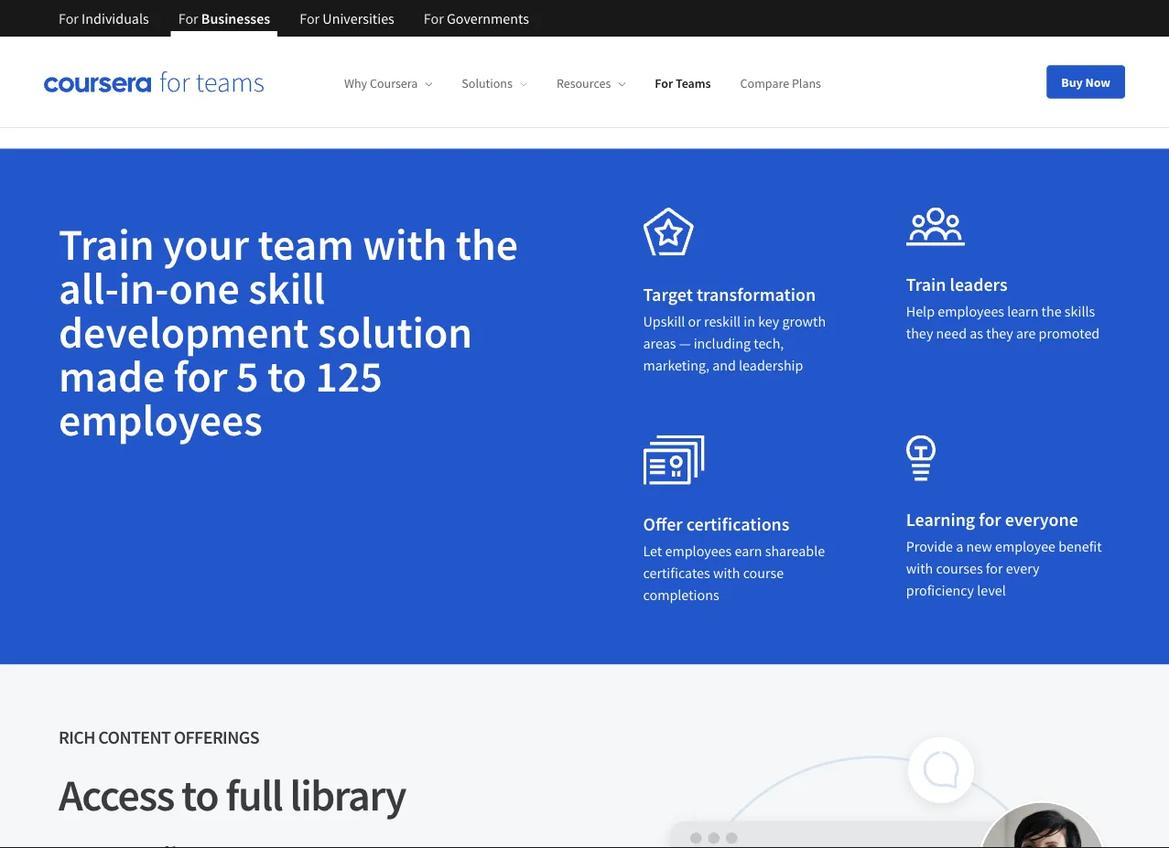Task type: locate. For each thing, give the bounding box(es) containing it.
1 vertical spatial the
[[1042, 303, 1062, 321]]

train inside train your team with the all-in-one skill development solution made for 5 to 125 employees
[[59, 217, 154, 272]]

skill
[[248, 261, 325, 316]]

for individuals
[[59, 9, 149, 27]]

5
[[236, 348, 259, 403]]

in-demand skills image
[[643, 207, 694, 256]]

train inside train leaders help employees learn the skills they need as they are promoted
[[906, 273, 946, 296]]

1 horizontal spatial employees
[[665, 543, 732, 561]]

with down provide
[[906, 560, 933, 578]]

compare
[[740, 75, 789, 92]]

compare plans link
[[740, 75, 821, 92]]

as
[[970, 325, 983, 343]]

why coursera
[[344, 75, 418, 92]]

—
[[679, 335, 691, 353]]

a
[[956, 538, 963, 556]]

1 horizontal spatial train
[[906, 273, 946, 296]]

0 horizontal spatial with
[[363, 217, 447, 272]]

for left universities
[[300, 9, 320, 27]]

upskill
[[643, 313, 685, 331]]

need
[[936, 325, 967, 343]]

0 horizontal spatial they
[[906, 325, 933, 343]]

with up solution
[[363, 217, 447, 272]]

0 vertical spatial train
[[59, 217, 154, 272]]

rich
[[59, 726, 95, 749]]

full
[[225, 768, 282, 823]]

0 horizontal spatial train
[[59, 217, 154, 272]]

with
[[363, 217, 447, 272], [906, 560, 933, 578], [713, 565, 740, 583]]

for left the 5
[[174, 348, 227, 403]]

they right as
[[986, 325, 1013, 343]]

new
[[966, 538, 992, 556]]

compare plans
[[740, 75, 821, 92]]

1 horizontal spatial the
[[1042, 303, 1062, 321]]

and
[[712, 357, 736, 375]]

1 vertical spatial employees
[[59, 392, 263, 447]]

world-class content image
[[643, 435, 705, 486]]

with inside offer certifications let employees earn shareable certificates with course completions
[[713, 565, 740, 583]]

target transformation upskill or reskill in key growth areas — including tech, marketing, and leadership
[[643, 283, 826, 375]]

1 vertical spatial for
[[979, 508, 1002, 531]]

1 horizontal spatial to
[[267, 348, 306, 403]]

employees inside train leaders help employees learn the skills they need as they are promoted
[[938, 303, 1004, 321]]

in
[[744, 313, 755, 331]]

employees down development
[[59, 392, 263, 447]]

development
[[59, 305, 309, 359]]

2 they from the left
[[986, 325, 1013, 343]]

125
[[315, 348, 382, 403]]

to inside train your team with the all-in-one skill development solution made for 5 to 125 employees
[[267, 348, 306, 403]]

1 horizontal spatial with
[[713, 565, 740, 583]]

for teams link
[[655, 75, 711, 92]]

governments
[[447, 9, 529, 27]]

with down earn
[[713, 565, 740, 583]]

now
[[1085, 74, 1111, 90]]

key
[[758, 313, 779, 331]]

2 horizontal spatial with
[[906, 560, 933, 578]]

why
[[344, 75, 367, 92]]

leaders
[[950, 273, 1008, 296]]

target
[[643, 283, 693, 306]]

train
[[59, 217, 154, 272], [906, 273, 946, 296]]

0 vertical spatial the
[[456, 217, 518, 272]]

for for governments
[[424, 9, 444, 27]]

offer
[[643, 513, 683, 536]]

in-
[[119, 261, 169, 316]]

your
[[163, 217, 249, 272]]

transformation
[[697, 283, 816, 306]]

employees
[[938, 303, 1004, 321], [59, 392, 263, 447], [665, 543, 732, 561]]

train for train your team with the all-in-one skill development solution made for 5 to 125 employees
[[59, 217, 154, 272]]

reskill
[[704, 313, 741, 331]]

0 vertical spatial to
[[267, 348, 306, 403]]

buy
[[1061, 74, 1083, 90]]

library
[[290, 768, 406, 823]]

2 vertical spatial employees
[[665, 543, 732, 561]]

universities
[[323, 9, 394, 27]]

level
[[977, 582, 1006, 600]]

businesses
[[201, 9, 270, 27]]

for
[[174, 348, 227, 403], [979, 508, 1002, 531], [986, 560, 1003, 578]]

earn
[[735, 543, 762, 561]]

for
[[59, 9, 79, 27], [178, 9, 198, 27], [300, 9, 320, 27], [424, 9, 444, 27], [655, 75, 673, 92]]

benefit
[[1059, 538, 1102, 556]]

employees inside offer certifications let employees earn shareable certificates with course completions
[[665, 543, 732, 561]]

employees up as
[[938, 303, 1004, 321]]

the
[[456, 217, 518, 272], [1042, 303, 1062, 321]]

0 vertical spatial employees
[[938, 303, 1004, 321]]

completions
[[643, 587, 719, 605]]

plans
[[792, 75, 821, 92]]

learn
[[1007, 303, 1039, 321]]

2 horizontal spatial employees
[[938, 303, 1004, 321]]

1 horizontal spatial they
[[986, 325, 1013, 343]]

why coursera link
[[344, 75, 432, 92]]

to right the 5
[[267, 348, 306, 403]]

for up the level
[[986, 560, 1003, 578]]

they
[[906, 325, 933, 343], [986, 325, 1013, 343]]

individuals
[[82, 9, 149, 27]]

with inside learning for everyone provide a new employee benefit with courses for every proficiency level
[[906, 560, 933, 578]]

1 vertical spatial train
[[906, 273, 946, 296]]

proficiency
[[906, 582, 974, 600]]

for for individuals
[[59, 9, 79, 27]]

0 vertical spatial for
[[174, 348, 227, 403]]

for up new
[[979, 508, 1002, 531]]

employees up certificates
[[665, 543, 732, 561]]

for for businesses
[[178, 9, 198, 27]]

for left "businesses" at the left top of the page
[[178, 9, 198, 27]]

rich content offerings
[[59, 726, 259, 749]]

0 horizontal spatial employees
[[59, 392, 263, 447]]

for left governments
[[424, 9, 444, 27]]

0 horizontal spatial the
[[456, 217, 518, 272]]

they down help
[[906, 325, 933, 343]]

learning for everyone provide a new employee benefit with courses for every proficiency level
[[906, 508, 1102, 600]]

for left individuals
[[59, 9, 79, 27]]

to left "full"
[[181, 768, 218, 823]]

to
[[267, 348, 306, 403], [181, 768, 218, 823]]

the inside train your team with the all-in-one skill development solution made for 5 to 125 employees
[[456, 217, 518, 272]]

0 horizontal spatial to
[[181, 768, 218, 823]]

for universities
[[300, 9, 394, 27]]

train leaders help employees learn the skills they need as they are promoted
[[906, 273, 1100, 343]]



Task type: describe. For each thing, give the bounding box(es) containing it.
for for universities
[[300, 9, 320, 27]]

marketing,
[[643, 357, 710, 375]]

course
[[743, 565, 784, 583]]

growth
[[782, 313, 826, 331]]

buy now button
[[1047, 65, 1125, 98]]

provide
[[906, 538, 953, 556]]

offerings
[[174, 726, 259, 749]]

johns hopkins university logo image
[[393, 0, 504, 14]]

team
[[258, 217, 354, 272]]

imperial college london image
[[81, 0, 192, 16]]

for governments
[[424, 9, 529, 27]]

employees inside train your team with the all-in-one skill development solution made for 5 to 125 employees
[[59, 392, 263, 447]]

for left teams
[[655, 75, 673, 92]]

let
[[643, 543, 662, 561]]

2 vertical spatial for
[[986, 560, 1003, 578]]

courses
[[936, 560, 983, 578]]

salesforce logo image
[[240, 0, 346, 39]]

solutions
[[462, 75, 513, 92]]

train for train leaders help employees learn the skills they need as they are promoted
[[906, 273, 946, 296]]

skills
[[1065, 303, 1095, 321]]

employees for train
[[938, 303, 1004, 321]]

tech,
[[754, 335, 784, 353]]

leadership
[[739, 357, 803, 375]]

certifications
[[686, 513, 790, 536]]

the inside train leaders help employees learn the skills they need as they are promoted
[[1042, 303, 1062, 321]]

shareable
[[765, 543, 825, 561]]

buy now
[[1061, 74, 1111, 90]]

teams
[[676, 75, 711, 92]]

banner navigation
[[44, 0, 544, 37]]

help
[[906, 303, 935, 321]]

every
[[1006, 560, 1040, 578]]

promoted
[[1039, 325, 1100, 343]]

coursera
[[370, 75, 418, 92]]

areas
[[643, 335, 676, 353]]

employees for offer
[[665, 543, 732, 561]]

certificates
[[643, 565, 710, 583]]

are
[[1016, 325, 1036, 343]]

access to full library
[[59, 768, 406, 823]]

everyone
[[1005, 508, 1078, 531]]

solutions link
[[462, 75, 527, 92]]

resources link
[[557, 75, 626, 92]]

including
[[694, 335, 751, 353]]

1 vertical spatial to
[[181, 768, 218, 823]]

with inside train your team with the all-in-one skill development solution made for 5 to 125 employees
[[363, 217, 447, 272]]

access
[[59, 768, 174, 823]]

made
[[59, 348, 165, 403]]

for businesses
[[178, 9, 270, 27]]

employee
[[995, 538, 1056, 556]]

solution
[[318, 305, 473, 359]]

resources
[[557, 75, 611, 92]]

content
[[98, 726, 171, 749]]

learning
[[906, 508, 975, 531]]

one
[[169, 261, 240, 316]]

team icon image
[[906, 207, 965, 246]]

for inside train your team with the all-in-one skill development solution made for 5 to 125 employees
[[174, 348, 227, 403]]

or
[[688, 313, 701, 331]]

coursera for teams image
[[44, 71, 264, 92]]

offer certifications let employees earn shareable certificates with course completions
[[643, 513, 825, 605]]

lightbulb icon image
[[906, 435, 936, 481]]

train your team with the all-in-one skill development solution made for 5 to 125 employees
[[59, 217, 518, 447]]

for teams
[[655, 75, 711, 92]]

1 they from the left
[[906, 325, 933, 343]]

all-
[[59, 261, 119, 316]]



Task type: vqa. For each thing, say whether or not it's contained in the screenshot.
get
no



